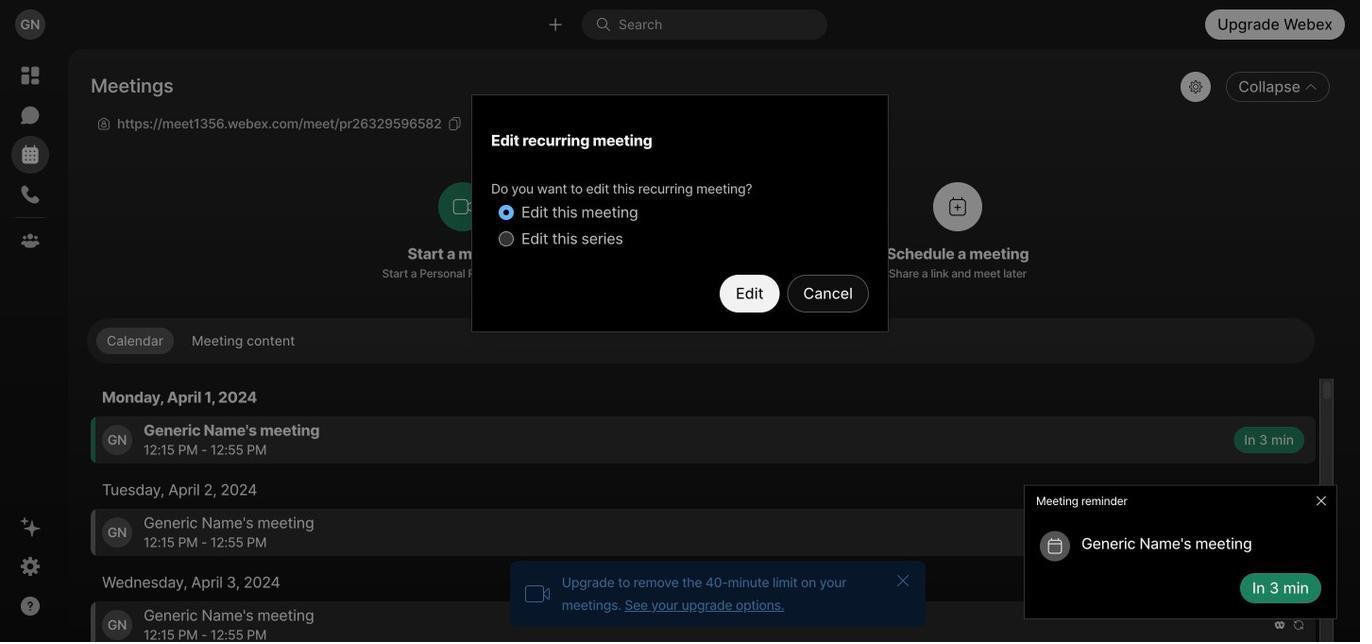Task type: locate. For each thing, give the bounding box(es) containing it.
alert
[[1017, 478, 1345, 627]]

Edit this meeting radio
[[499, 205, 514, 220]]

dialog
[[471, 94, 889, 548]]

option group
[[491, 199, 646, 252]]

navigation
[[0, 49, 60, 642]]



Task type: vqa. For each thing, say whether or not it's contained in the screenshot.
MEETINGS Tab
no



Task type: describe. For each thing, give the bounding box(es) containing it.
camera_28 image
[[524, 581, 551, 607]]

Edit this series radio
[[499, 231, 514, 247]]

cancel_16 image
[[896, 573, 911, 589]]

webex tab list
[[11, 57, 49, 260]]



